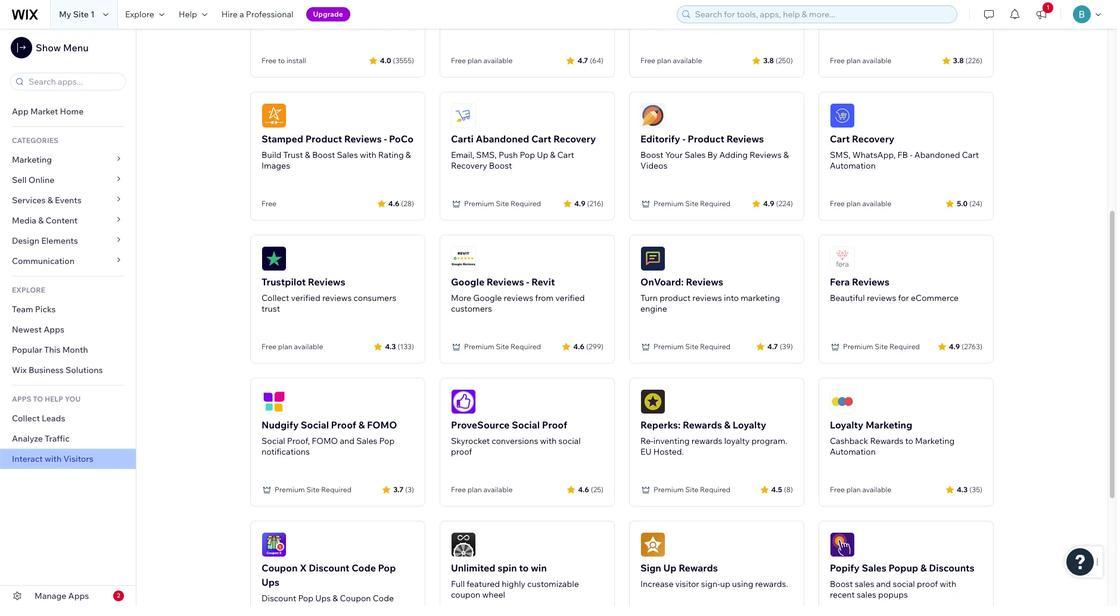 Task type: vqa. For each thing, say whether or not it's contained in the screenshot.
"Analyze"
yes



Task type: describe. For each thing, give the bounding box(es) containing it.
spin
[[498, 562, 517, 574]]

free plan available for 4.6 (25)
[[451, 485, 513, 494]]

professional
[[246, 9, 294, 20]]

site right my
[[73, 9, 89, 20]]

3.8 for 3.8 (250)
[[764, 56, 774, 65]]

explore
[[125, 9, 154, 20]]

loyalty inside reperks: rewards & loyalty re-inventing rewards loyalty program. eu hosted.
[[733, 419, 767, 431]]

content
[[46, 215, 78, 226]]

(3555)
[[393, 56, 414, 65]]

required for recovery
[[511, 199, 541, 208]]

(2763)
[[962, 342, 983, 351]]

coupon
[[451, 589, 481, 600]]

proof for fomo
[[331, 419, 356, 431]]

free for 4.7 (64)
[[451, 56, 466, 65]]

fera reviews logo image
[[830, 246, 855, 271]]

sales inside editorify ‑ product reviews boost your sales by adding reviews & videos
[[685, 150, 706, 160]]

1 vertical spatial fomo
[[312, 436, 338, 446]]

site for nudgify social proof & fomo
[[307, 485, 320, 494]]

rewards
[[692, 436, 723, 446]]

required for revit
[[511, 342, 541, 351]]

sell online
[[12, 175, 54, 185]]

show menu
[[36, 42, 89, 54]]

boost inside popify sales popup & discounts boost sales and social proof with recent sales popups
[[830, 579, 853, 589]]

site for editorify ‑ product reviews
[[686, 199, 699, 208]]

premium site required for re-
[[654, 485, 731, 494]]

onvoard: reviews logo image
[[641, 246, 666, 271]]

recent
[[830, 589, 855, 600]]

‑
[[683, 133, 686, 145]]

reviews inside trustpilot reviews collect verified reviews consumers trust
[[322, 293, 352, 303]]

social for provesource
[[512, 419, 540, 431]]

carti abandoned cart recovery logo image
[[451, 103, 476, 128]]

upgrade
[[313, 10, 343, 18]]

free for 4.3 (133)
[[262, 342, 277, 351]]

& inside reperks: rewards & loyalty re-inventing rewards loyalty program. eu hosted.
[[724, 419, 731, 431]]

site for reperks: rewards & loyalty
[[686, 485, 699, 494]]

provesource social proof skyrocket conversions with social proof
[[451, 419, 581, 457]]

popups
[[285, 604, 314, 606]]

2 horizontal spatial marketing
[[916, 436, 955, 446]]

(133)
[[398, 342, 414, 351]]

4.6 for provesource social proof
[[578, 485, 589, 494]]

(224)
[[776, 199, 793, 208]]

upgrade button
[[306, 7, 350, 21]]

plan for 4.3 (35)
[[847, 485, 861, 494]]

cart recovery logo image
[[830, 103, 855, 128]]

1 horizontal spatial coupon
[[340, 593, 371, 604]]

online
[[28, 175, 54, 185]]

site for carti abandoned cart recovery
[[496, 199, 509, 208]]

engine
[[641, 303, 667, 314]]

popular
[[12, 344, 42, 355]]

1 vertical spatial google
[[473, 293, 502, 303]]

3.8 for 3.8 (226)
[[954, 56, 964, 65]]

cashback
[[830, 436, 869, 446]]

sign
[[641, 562, 662, 574]]

0 horizontal spatial recovery
[[451, 160, 487, 171]]

4.6 (28)
[[388, 199, 414, 208]]

(299)
[[586, 342, 604, 351]]

nudgify social proof & fomo social proof, fomo and sales pop notifications
[[262, 419, 397, 457]]

editorify ‑ product reviews boost your sales by adding reviews & videos
[[641, 133, 789, 171]]

0 horizontal spatial discount
[[262, 593, 296, 604]]

1 horizontal spatial discount
[[309, 562, 350, 574]]

x
[[300, 562, 307, 574]]

& inside editorify ‑ product reviews boost your sales by adding reviews & videos
[[784, 150, 789, 160]]

pop inside nudgify social proof & fomo social proof, fomo and sales pop notifications
[[379, 436, 395, 446]]

popify sales popup & discounts boost sales and social proof with recent sales popups
[[830, 562, 975, 600]]

home
[[60, 106, 84, 117]]

free plan available for 3.8 (250)
[[641, 56, 702, 65]]

collect leads
[[12, 413, 65, 424]]

media
[[12, 215, 36, 226]]

free plan available for 4.3 (35)
[[830, 485, 892, 494]]

4.3 for trustpilot reviews
[[385, 342, 396, 351]]

and inside popify sales popup & discounts boost sales and social proof with recent sales popups
[[877, 579, 891, 589]]

manage apps
[[35, 591, 89, 601]]

stamped product reviews - poco logo image
[[262, 103, 287, 128]]

interact with visitors
[[12, 454, 93, 464]]

4.6 (299)
[[574, 342, 604, 351]]

fera
[[830, 276, 850, 288]]

hosted.
[[654, 446, 684, 457]]

3.7 (3)
[[393, 485, 414, 494]]

4.3 (133)
[[385, 342, 414, 351]]

4.9 for recovery
[[575, 199, 586, 208]]

plan for 4.6 (25)
[[468, 485, 482, 494]]

trustpilot reviews collect verified reviews consumers trust
[[262, 276, 397, 314]]

4.3 for loyalty marketing
[[957, 485, 968, 494]]

app market home link
[[0, 101, 136, 122]]

poco
[[389, 133, 414, 145]]

coupon x discount code pop ups discount pop ups & coupon code sales popups
[[262, 562, 396, 606]]

available for 4.3 (35)
[[863, 485, 892, 494]]

free for 4.6 (25)
[[451, 485, 466, 494]]

popular this month link
[[0, 340, 136, 360]]

site for onvoard: reviews
[[686, 342, 699, 351]]

free plan available for 4.7 (64)
[[451, 56, 513, 65]]

rating
[[378, 150, 404, 160]]

reviews inside trustpilot reviews collect verified reviews consumers trust
[[308, 276, 346, 288]]

featured
[[467, 579, 500, 589]]

sell
[[12, 175, 27, 185]]

free for 4.3 (35)
[[830, 485, 845, 494]]

eu
[[641, 446, 652, 457]]

available for 5.0 (24)
[[863, 199, 892, 208]]

menu
[[63, 42, 89, 54]]

& inside coupon x discount code pop ups discount pop ups & coupon code sales popups
[[333, 593, 338, 604]]

(250)
[[776, 56, 793, 65]]

ecommerce
[[911, 293, 959, 303]]

reviews inside the google reviews - revit more google reviews from verified customers
[[487, 276, 524, 288]]

sign up rewards increase visitor sign-up using rewards.
[[641, 562, 788, 589]]

4.6 (25)
[[578, 485, 604, 494]]

(216)
[[587, 199, 604, 208]]

up inside sign up rewards increase visitor sign-up using rewards.
[[664, 562, 677, 574]]

this
[[44, 344, 60, 355]]

wix business solutions
[[12, 365, 103, 375]]

wix
[[12, 365, 27, 375]]

sales inside the stamped product reviews - poco build trust & boost sales with rating & images
[[337, 150, 358, 160]]

app market home
[[12, 106, 84, 117]]

media & content link
[[0, 210, 136, 231]]

google reviews - revit logo image
[[451, 246, 476, 271]]

4.9 for reviews
[[764, 199, 775, 208]]

plan for 3.8 (250)
[[657, 56, 672, 65]]

videos
[[641, 160, 668, 171]]

4.7 for 4.7 (39)
[[768, 342, 778, 351]]

sales inside nudgify social proof & fomo social proof, fomo and sales pop notifications
[[357, 436, 378, 446]]

premium site required for fomo
[[275, 485, 352, 494]]

- inside the stamped product reviews - poco build trust & boost sales with rating & images
[[384, 133, 387, 145]]

apps for manage apps
[[68, 591, 89, 601]]

reviews right adding
[[750, 150, 782, 160]]

social inside popify sales popup & discounts boost sales and social proof with recent sales popups
[[893, 579, 915, 589]]

3.7
[[393, 485, 404, 494]]

& inside nudgify social proof & fomo social proof, fomo and sales pop notifications
[[359, 419, 365, 431]]

loyalty marketing cashback rewards to marketing automation
[[830, 419, 955, 457]]

events
[[55, 195, 82, 206]]

with inside popify sales popup & discounts boost sales and social proof with recent sales popups
[[940, 579, 957, 589]]

reviews inside fera reviews beautiful reviews for ecommerce
[[852, 276, 890, 288]]

premium site required for for
[[843, 342, 920, 351]]

product inside the stamped product reviews - poco build trust & boost sales with rating & images
[[306, 133, 342, 145]]

4.7 for 4.7 (64)
[[578, 56, 588, 65]]

premium for more
[[464, 342, 494, 351]]

wheel
[[482, 589, 505, 600]]

site for fera reviews
[[875, 342, 888, 351]]

popify sales popup & discounts logo image
[[830, 532, 855, 557]]

popup
[[889, 562, 919, 574]]

abandoned inside the cart recovery sms, whatsapp, fb - abandoned cart automation
[[915, 150, 961, 160]]

Search apps... field
[[25, 73, 122, 90]]

0 horizontal spatial social
[[262, 436, 285, 446]]

3.8 (250)
[[764, 56, 793, 65]]

premium for boost
[[654, 199, 684, 208]]

program.
[[752, 436, 788, 446]]

hire a professional link
[[214, 0, 301, 29]]

media & content
[[12, 215, 78, 226]]

interact
[[12, 454, 43, 464]]

loyalty
[[725, 436, 750, 446]]

and inside nudgify social proof & fomo social proof, fomo and sales pop notifications
[[340, 436, 355, 446]]

into
[[724, 293, 739, 303]]

sign-
[[701, 579, 720, 589]]

reviews inside the stamped product reviews - poco build trust & boost sales with rating & images
[[344, 133, 382, 145]]

categories
[[12, 136, 58, 145]]

social for nudgify
[[301, 419, 329, 431]]

(39)
[[780, 342, 793, 351]]

1 vertical spatial ups
[[315, 593, 331, 604]]

reviews inside onvoard: reviews turn product reviews into marketing engine
[[693, 293, 722, 303]]

reperks: rewards & loyalty logo image
[[641, 389, 666, 414]]

reviews up adding
[[727, 133, 764, 145]]

elements
[[41, 235, 78, 246]]

design elements link
[[0, 231, 136, 251]]

boost inside editorify ‑ product reviews boost your sales by adding reviews & videos
[[641, 150, 664, 160]]

plan for 5.0 (24)
[[847, 199, 861, 208]]

analyze
[[12, 433, 43, 444]]

required for product
[[700, 342, 731, 351]]

required for reviews
[[700, 199, 731, 208]]

your
[[666, 150, 683, 160]]

free for 3.8 (226)
[[830, 56, 845, 65]]

rewards inside sign up rewards increase visitor sign-up using rewards.
[[679, 562, 718, 574]]

help button
[[172, 0, 214, 29]]

unlimited spin to win full featured highly customizable coupon wheel
[[451, 562, 579, 600]]

1 horizontal spatial marketing
[[866, 419, 913, 431]]

social inside the provesource social proof skyrocket conversions with social proof
[[559, 436, 581, 446]]

onvoard: reviews turn product reviews into marketing engine
[[641, 276, 780, 314]]

loyalty marketing logo image
[[830, 389, 855, 414]]

4.9 for reviews
[[949, 342, 960, 351]]



Task type: locate. For each thing, give the bounding box(es) containing it.
1 vertical spatial apps
[[68, 591, 89, 601]]

premium site required down for
[[843, 342, 920, 351]]

0 vertical spatial apps
[[44, 324, 64, 335]]

social up conversions
[[512, 419, 540, 431]]

free for 4.0 (3555)
[[262, 56, 277, 65]]

1 button
[[1029, 0, 1055, 29]]

reviews left consumers
[[322, 293, 352, 303]]

1 vertical spatial rewards
[[870, 436, 904, 446]]

required down carti abandoned cart recovery email, sms, push pop up & cart recovery boost
[[511, 199, 541, 208]]

2 horizontal spatial social
[[512, 419, 540, 431]]

reperks:
[[641, 419, 681, 431]]

0 horizontal spatial collect
[[12, 413, 40, 424]]

with inside the stamped product reviews - poco build trust & boost sales with rating & images
[[360, 150, 377, 160]]

collect inside 'collect leads' link
[[12, 413, 40, 424]]

1 vertical spatial 4.7
[[768, 342, 778, 351]]

notifications
[[262, 446, 310, 457]]

0 horizontal spatial proof
[[451, 446, 472, 457]]

sales down popify
[[855, 579, 875, 589]]

picks
[[35, 304, 56, 315]]

1 vertical spatial proof
[[917, 579, 938, 589]]

4.9 (224)
[[764, 199, 793, 208]]

sms, left whatsapp,
[[830, 150, 851, 160]]

newest apps
[[12, 324, 64, 335]]

nudgify
[[262, 419, 299, 431]]

full
[[451, 579, 465, 589]]

site down push
[[496, 199, 509, 208]]

verified down trustpilot
[[291, 293, 321, 303]]

0 vertical spatial code
[[352, 562, 376, 574]]

0 horizontal spatial abandoned
[[476, 133, 529, 145]]

provesource
[[451, 419, 510, 431]]

show menu button
[[11, 37, 89, 58]]

plan for 4.7 (64)
[[468, 56, 482, 65]]

social
[[301, 419, 329, 431], [512, 419, 540, 431], [262, 436, 285, 446]]

0 vertical spatial marketing
[[12, 154, 52, 165]]

1 vertical spatial marketing
[[866, 419, 913, 431]]

0 horizontal spatial loyalty
[[733, 419, 767, 431]]

1 proof from the left
[[331, 419, 356, 431]]

marketing link
[[0, 150, 136, 170]]

1 horizontal spatial 1
[[1047, 4, 1050, 11]]

2 sms, from the left
[[830, 150, 851, 160]]

1 horizontal spatial recovery
[[554, 133, 596, 145]]

google up the more
[[451, 276, 485, 288]]

1 horizontal spatial 3.8
[[954, 56, 964, 65]]

loyalty inside the 'loyalty marketing cashback rewards to marketing automation'
[[830, 419, 864, 431]]

premium site required down product
[[654, 342, 731, 351]]

abandoned right fb at the right of the page
[[915, 150, 961, 160]]

marketing inside marketing link
[[12, 154, 52, 165]]

to inside the 'loyalty marketing cashback rewards to marketing automation'
[[906, 436, 914, 446]]

premium for fomo
[[275, 485, 305, 494]]

my site 1
[[59, 9, 95, 20]]

premium down videos on the right
[[654, 199, 684, 208]]

and
[[340, 436, 355, 446], [877, 579, 891, 589]]

provesource social proof logo image
[[451, 389, 476, 414]]

4.6 for google reviews - revit
[[574, 342, 585, 351]]

team
[[12, 304, 33, 315]]

turn
[[641, 293, 658, 303]]

up right sign
[[664, 562, 677, 574]]

0 horizontal spatial 4.9
[[575, 199, 586, 208]]

0 vertical spatial and
[[340, 436, 355, 446]]

1 horizontal spatial -
[[526, 276, 530, 288]]

apps
[[44, 324, 64, 335], [68, 591, 89, 601]]

sms, left push
[[476, 150, 497, 160]]

fera reviews beautiful reviews for ecommerce
[[830, 276, 959, 303]]

sms, inside the cart recovery sms, whatsapp, fb - abandoned cart automation
[[830, 150, 851, 160]]

conversions
[[492, 436, 538, 446]]

reviews up beautiful
[[852, 276, 890, 288]]

4.7 left (64)
[[578, 56, 588, 65]]

revit
[[532, 276, 555, 288]]

free for 5.0 (24)
[[830, 199, 845, 208]]

product inside editorify ‑ product reviews boost your sales by adding reviews & videos
[[688, 133, 725, 145]]

1 automation from the top
[[830, 160, 876, 171]]

push
[[499, 150, 518, 160]]

loyalty up cashback
[[830, 419, 864, 431]]

images
[[262, 160, 290, 171]]

0 vertical spatial ups
[[262, 576, 280, 588]]

help
[[45, 395, 63, 404]]

4.6 left (299)
[[574, 342, 585, 351]]

4.3 left (35)
[[957, 485, 968, 494]]

automation inside the 'loyalty marketing cashback rewards to marketing automation'
[[830, 446, 876, 457]]

boost down editorify
[[641, 150, 664, 160]]

0 vertical spatial up
[[537, 150, 548, 160]]

available for 3.8 (226)
[[863, 56, 892, 65]]

2 verified from the left
[[556, 293, 585, 303]]

highly
[[502, 579, 526, 589]]

loyalty up loyalty
[[733, 419, 767, 431]]

site down product
[[686, 342, 699, 351]]

0 horizontal spatial social
[[559, 436, 581, 446]]

4.9 left (2763)
[[949, 342, 960, 351]]

with inside the provesource social proof skyrocket conversions with social proof
[[540, 436, 557, 446]]

services & events link
[[0, 190, 136, 210]]

reviews inside onvoard: reviews turn product reviews into marketing engine
[[686, 276, 724, 288]]

reviews left revit
[[487, 276, 524, 288]]

2 horizontal spatial 4.9
[[949, 342, 960, 351]]

free plan available down cashback
[[830, 485, 892, 494]]

my
[[59, 9, 71, 20]]

trust
[[262, 303, 280, 314]]

proof for conversions
[[542, 419, 568, 431]]

free right (3)
[[451, 485, 466, 494]]

sell online link
[[0, 170, 136, 190]]

abandoned inside carti abandoned cart recovery email, sms, push pop up & cart recovery boost
[[476, 133, 529, 145]]

boost right email,
[[489, 160, 512, 171]]

by
[[708, 150, 718, 160]]

0 vertical spatial google
[[451, 276, 485, 288]]

unlimited spin to win logo image
[[451, 532, 476, 557]]

(25)
[[591, 485, 604, 494]]

2
[[117, 592, 120, 600]]

0 horizontal spatial to
[[278, 56, 285, 65]]

plan down cashback
[[847, 485, 861, 494]]

rewards inside reperks: rewards & loyalty re-inventing rewards loyalty program. eu hosted.
[[683, 419, 722, 431]]

sign up rewards logo image
[[641, 532, 666, 557]]

free plan available for 5.0 (24)
[[830, 199, 892, 208]]

nudgify social proof & fomo logo image
[[262, 389, 287, 414]]

editorify ‑ product reviews logo image
[[641, 103, 666, 128]]

plan down skyrocket
[[468, 485, 482, 494]]

1 horizontal spatial 4.9
[[764, 199, 775, 208]]

1 horizontal spatial collect
[[262, 293, 289, 303]]

rewards.
[[756, 579, 788, 589]]

1 reviews from the left
[[322, 293, 352, 303]]

2 vertical spatial rewards
[[679, 562, 718, 574]]

1 vertical spatial 4.3
[[957, 485, 968, 494]]

help
[[179, 9, 197, 20]]

1 horizontal spatial product
[[688, 133, 725, 145]]

visitors
[[63, 454, 93, 464]]

4.6 for stamped product reviews - poco
[[388, 199, 400, 208]]

apps for newest apps
[[44, 324, 64, 335]]

2 loyalty from the left
[[830, 419, 864, 431]]

reviews inside the google reviews - revit more google reviews from verified customers
[[504, 293, 533, 303]]

available for 4.6 (25)
[[484, 485, 513, 494]]

1 horizontal spatial and
[[877, 579, 891, 589]]

marketing
[[12, 154, 52, 165], [866, 419, 913, 431], [916, 436, 955, 446]]

coupon left 'x'
[[262, 562, 298, 574]]

1 vertical spatial to
[[906, 436, 914, 446]]

1 vertical spatial collect
[[12, 413, 40, 424]]

0 horizontal spatial ups
[[262, 576, 280, 588]]

proof inside the provesource social proof skyrocket conversions with social proof
[[451, 446, 472, 457]]

0 horizontal spatial 3.8
[[764, 56, 774, 65]]

0 horizontal spatial -
[[384, 133, 387, 145]]

proof
[[331, 419, 356, 431], [542, 419, 568, 431]]

premium site required
[[464, 199, 541, 208], [654, 199, 731, 208], [464, 342, 541, 351], [654, 342, 731, 351], [843, 342, 920, 351], [275, 485, 352, 494], [654, 485, 731, 494]]

plan up carti abandoned cart recovery logo
[[468, 56, 482, 65]]

0 horizontal spatial coupon
[[262, 562, 298, 574]]

4.7 (39)
[[768, 342, 793, 351]]

reviews inside fera reviews beautiful reviews for ecommerce
[[867, 293, 897, 303]]

4.5
[[772, 485, 782, 494]]

1 horizontal spatial loyalty
[[830, 419, 864, 431]]

(28)
[[401, 199, 414, 208]]

with left rating
[[360, 150, 377, 160]]

- left 'poco'
[[384, 133, 387, 145]]

5.0 (24)
[[957, 199, 983, 208]]

plan down trust
[[278, 342, 293, 351]]

1 vertical spatial discount
[[262, 593, 296, 604]]

collect down apps
[[12, 413, 40, 424]]

premium site required for boost
[[654, 199, 731, 208]]

boost down popify
[[830, 579, 853, 589]]

collect inside trustpilot reviews collect verified reviews consumers trust
[[262, 293, 289, 303]]

0 vertical spatial 4.6
[[388, 199, 400, 208]]

and down popup
[[877, 579, 891, 589]]

sidebar element
[[0, 29, 136, 606]]

coupon x discount code pop ups logo image
[[262, 532, 287, 557]]

free down trust
[[262, 342, 277, 351]]

& inside popify sales popup & discounts boost sales and social proof with recent sales popups
[[921, 562, 927, 574]]

premium for email,
[[464, 199, 494, 208]]

sms,
[[476, 150, 497, 160], [830, 150, 851, 160]]

proof inside popify sales popup & discounts boost sales and social proof with recent sales popups
[[917, 579, 938, 589]]

up
[[720, 579, 731, 589]]

skyrocket
[[451, 436, 490, 446]]

premium site required down hosted.
[[654, 485, 731, 494]]

rewards up rewards
[[683, 419, 722, 431]]

plan down search for tools, apps, help & more... field
[[847, 56, 861, 65]]

recovery inside the cart recovery sms, whatsapp, fb - abandoned cart automation
[[852, 133, 895, 145]]

trustpilot reviews logo image
[[262, 246, 287, 271]]

up right push
[[537, 150, 548, 160]]

marketing
[[741, 293, 780, 303]]

0 horizontal spatial apps
[[44, 324, 64, 335]]

free plan available for 3.8 (226)
[[830, 56, 892, 65]]

1 sms, from the left
[[476, 150, 497, 160]]

4.9 (216)
[[575, 199, 604, 208]]

with down discounts
[[940, 579, 957, 589]]

2 product from the left
[[688, 133, 725, 145]]

- inside the google reviews - revit more google reviews from verified customers
[[526, 276, 530, 288]]

site down fera reviews beautiful reviews for ecommerce
[[875, 342, 888, 351]]

1 verified from the left
[[291, 293, 321, 303]]

free plan available for 4.3 (133)
[[262, 342, 323, 351]]

ups down coupon x discount code pop ups logo
[[262, 576, 280, 588]]

free right (8)
[[830, 485, 845, 494]]

1 vertical spatial up
[[664, 562, 677, 574]]

verified inside the google reviews - revit more google reviews from verified customers
[[556, 293, 585, 303]]

0 vertical spatial -
[[384, 133, 387, 145]]

premium for reviews
[[654, 342, 684, 351]]

social down popup
[[893, 579, 915, 589]]

(8)
[[784, 485, 793, 494]]

rewards up visitor
[[679, 562, 718, 574]]

1 horizontal spatial verified
[[556, 293, 585, 303]]

0 horizontal spatial up
[[537, 150, 548, 160]]

1 inside button
[[1047, 4, 1050, 11]]

sales inside popify sales popup & discounts boost sales and social proof with recent sales popups
[[862, 562, 887, 574]]

1 horizontal spatial proof
[[542, 419, 568, 431]]

premium
[[464, 199, 494, 208], [654, 199, 684, 208], [464, 342, 494, 351], [654, 342, 684, 351], [843, 342, 874, 351], [275, 485, 305, 494], [654, 485, 684, 494]]

required down for
[[890, 342, 920, 351]]

required down into
[[700, 342, 731, 351]]

newest apps link
[[0, 319, 136, 340]]

5.0
[[957, 199, 968, 208]]

3.8 left the (226)
[[954, 56, 964, 65]]

you
[[65, 395, 81, 404]]

discount right 'x'
[[309, 562, 350, 574]]

1 vertical spatial coupon
[[340, 593, 371, 604]]

site down editorify ‑ product reviews boost your sales by adding reviews & videos
[[686, 199, 699, 208]]

install
[[287, 56, 306, 65]]

reviews left from
[[504, 293, 533, 303]]

4.7
[[578, 56, 588, 65], [768, 342, 778, 351]]

required for reviews
[[890, 342, 920, 351]]

2 automation from the top
[[830, 446, 876, 457]]

available for 4.7 (64)
[[484, 56, 513, 65]]

4.9 left (216)
[[575, 199, 586, 208]]

0 vertical spatial automation
[[830, 160, 876, 171]]

boost inside carti abandoned cart recovery email, sms, push pop up & cart recovery boost
[[489, 160, 512, 171]]

interact with visitors link
[[0, 449, 136, 469]]

design
[[12, 235, 39, 246]]

premium for re-
[[654, 485, 684, 494]]

premium site required for reviews
[[654, 342, 731, 351]]

sales inside coupon x discount code pop ups discount pop ups & coupon code sales popups
[[262, 604, 283, 606]]

0 vertical spatial discount
[[309, 562, 350, 574]]

proof down popup
[[917, 579, 938, 589]]

ups
[[262, 576, 280, 588], [315, 593, 331, 604]]

0 horizontal spatial 4.3
[[385, 342, 396, 351]]

available for 3.8 (250)
[[673, 56, 702, 65]]

free for 3.8 (250)
[[641, 56, 656, 65]]

free plan available down trust
[[262, 342, 323, 351]]

visitor
[[676, 579, 700, 589]]

build
[[262, 150, 282, 160]]

1 horizontal spatial 4.7
[[768, 342, 778, 351]]

1 loyalty from the left
[[733, 419, 767, 431]]

1 horizontal spatial social
[[301, 419, 329, 431]]

with down traffic on the left of page
[[45, 454, 62, 464]]

plan down whatsapp,
[[847, 199, 861, 208]]

0 horizontal spatial and
[[340, 436, 355, 446]]

proof inside the provesource social proof skyrocket conversions with social proof
[[542, 419, 568, 431]]

- inside the cart recovery sms, whatsapp, fb - abandoned cart automation
[[910, 150, 913, 160]]

rewards inside the 'loyalty marketing cashback rewards to marketing automation'
[[870, 436, 904, 446]]

2 horizontal spatial -
[[910, 150, 913, 160]]

proof,
[[287, 436, 310, 446]]

0 vertical spatial fomo
[[367, 419, 397, 431]]

a
[[240, 9, 244, 20]]

free down search for tools, apps, help & more... field
[[830, 56, 845, 65]]

collect down trustpilot
[[262, 293, 289, 303]]

product
[[660, 293, 691, 303]]

apps right manage
[[68, 591, 89, 601]]

2 horizontal spatial to
[[906, 436, 914, 446]]

0 vertical spatial proof
[[451, 446, 472, 457]]

1 3.8 from the left
[[764, 56, 774, 65]]

to inside unlimited spin to win full featured highly customizable coupon wheel
[[519, 562, 529, 574]]

free
[[262, 56, 277, 65], [451, 56, 466, 65], [641, 56, 656, 65], [830, 56, 845, 65], [262, 199, 277, 208], [830, 199, 845, 208], [262, 342, 277, 351], [451, 485, 466, 494], [830, 485, 845, 494]]

premium site required for email,
[[464, 199, 541, 208]]

1 product from the left
[[306, 133, 342, 145]]

sales right 'recent'
[[857, 589, 877, 600]]

required down nudgify social proof & fomo social proof, fomo and sales pop notifications
[[321, 485, 352, 494]]

carti
[[451, 133, 474, 145]]

1 vertical spatial 4.6
[[574, 342, 585, 351]]

with right conversions
[[540, 436, 557, 446]]

communication
[[12, 256, 76, 266]]

1 horizontal spatial apps
[[68, 591, 89, 601]]

4.3 left (133)
[[385, 342, 396, 351]]

hire a professional
[[222, 9, 294, 20]]

proof down provesource
[[451, 446, 472, 457]]

2 proof from the left
[[542, 419, 568, 431]]

up
[[537, 150, 548, 160], [664, 562, 677, 574]]

Search for tools, apps, help & more... field
[[692, 6, 954, 23]]

premium site required down notifications
[[275, 485, 352, 494]]

free plan available down skyrocket
[[451, 485, 513, 494]]

whatsapp,
[[853, 150, 896, 160]]

1 horizontal spatial social
[[893, 579, 915, 589]]

free right (64)
[[641, 56, 656, 65]]

automation inside the cart recovery sms, whatsapp, fb - abandoned cart automation
[[830, 160, 876, 171]]

automation left fb at the right of the page
[[830, 160, 876, 171]]

reviews left for
[[867, 293, 897, 303]]

1 vertical spatial -
[[910, 150, 913, 160]]

social inside the provesource social proof skyrocket conversions with social proof
[[512, 419, 540, 431]]

0 horizontal spatial proof
[[331, 419, 356, 431]]

proof inside nudgify social proof & fomo social proof, fomo and sales pop notifications
[[331, 419, 356, 431]]

site down notifications
[[307, 485, 320, 494]]

0 vertical spatial social
[[559, 436, 581, 446]]

sms, inside carti abandoned cart recovery email, sms, push pop up & cart recovery boost
[[476, 150, 497, 160]]

reviews up product
[[686, 276, 724, 288]]

1 horizontal spatial fomo
[[367, 419, 397, 431]]

premium site required down customers
[[464, 342, 541, 351]]

premium site required down push
[[464, 199, 541, 208]]

3 reviews from the left
[[693, 293, 722, 303]]

1 horizontal spatial ups
[[315, 593, 331, 604]]

site for google reviews - revit
[[496, 342, 509, 351]]

0 horizontal spatial sms,
[[476, 150, 497, 160]]

premium down hosted.
[[654, 485, 684, 494]]

0 vertical spatial 4.7
[[578, 56, 588, 65]]

4 reviews from the left
[[867, 293, 897, 303]]

reviews right trustpilot
[[308, 276, 346, 288]]

0 vertical spatial rewards
[[683, 419, 722, 431]]

2 reviews from the left
[[504, 293, 533, 303]]

1 vertical spatial code
[[373, 593, 394, 604]]

social up the 4.6 (25)
[[559, 436, 581, 446]]

premium site required for more
[[464, 342, 541, 351]]

services
[[12, 195, 46, 206]]

0 horizontal spatial 1
[[91, 9, 95, 20]]

premium for for
[[843, 342, 874, 351]]

to
[[278, 56, 285, 65], [906, 436, 914, 446], [519, 562, 529, 574]]

2 horizontal spatial recovery
[[852, 133, 895, 145]]

0 horizontal spatial marketing
[[12, 154, 52, 165]]

required down rewards
[[700, 485, 731, 494]]

plan for 4.3 (133)
[[278, 342, 293, 351]]

2 vertical spatial marketing
[[916, 436, 955, 446]]

verified inside trustpilot reviews collect verified reviews consumers trust
[[291, 293, 321, 303]]

solutions
[[66, 365, 103, 375]]

to
[[33, 395, 43, 404]]

1 horizontal spatial to
[[519, 562, 529, 574]]

2 vertical spatial to
[[519, 562, 529, 574]]

with inside sidebar element
[[45, 454, 62, 464]]

0 horizontal spatial 4.7
[[578, 56, 588, 65]]

boost inside the stamped product reviews - poco build trust & boost sales with rating & images
[[312, 150, 335, 160]]

loyalty
[[733, 419, 767, 431], [830, 419, 864, 431]]

reviews left into
[[693, 293, 722, 303]]

design elements
[[12, 235, 78, 246]]

and right proof,
[[340, 436, 355, 446]]

& inside carti abandoned cart recovery email, sms, push pop up & cart recovery boost
[[550, 150, 556, 160]]

plan for 3.8 (226)
[[847, 56, 861, 65]]

google
[[451, 276, 485, 288], [473, 293, 502, 303]]

unlimited
[[451, 562, 496, 574]]

(64)
[[590, 56, 604, 65]]

onvoard:
[[641, 276, 684, 288]]

wix business solutions link
[[0, 360, 136, 380]]

free plan available up cart recovery logo
[[830, 56, 892, 65]]

0 vertical spatial abandoned
[[476, 133, 529, 145]]

required down from
[[511, 342, 541, 351]]

1 vertical spatial social
[[893, 579, 915, 589]]

2 3.8 from the left
[[954, 56, 964, 65]]

premium down beautiful
[[843, 342, 874, 351]]

4.7 left (39)
[[768, 342, 778, 351]]

required for &
[[321, 485, 352, 494]]

free right (3555)
[[451, 56, 466, 65]]

free right (224)
[[830, 199, 845, 208]]

0 vertical spatial collect
[[262, 293, 289, 303]]

2 vertical spatial 4.6
[[578, 485, 589, 494]]

coupon right popups
[[340, 593, 371, 604]]

4.0 (3555)
[[380, 56, 414, 65]]

1 horizontal spatial 4.3
[[957, 485, 968, 494]]

free down "images"
[[262, 199, 277, 208]]

automation down loyalty marketing logo
[[830, 446, 876, 457]]

free left install
[[262, 56, 277, 65]]

site down rewards
[[686, 485, 699, 494]]

1 horizontal spatial up
[[664, 562, 677, 574]]

1 vertical spatial and
[[877, 579, 891, 589]]

free plan available down whatsapp,
[[830, 199, 892, 208]]

available for 4.3 (133)
[[294, 342, 323, 351]]

0 horizontal spatial verified
[[291, 293, 321, 303]]

0 vertical spatial to
[[278, 56, 285, 65]]

social down nudgify
[[262, 436, 285, 446]]

up inside carti abandoned cart recovery email, sms, push pop up & cart recovery boost
[[537, 150, 548, 160]]

social up proof,
[[301, 419, 329, 431]]

1 horizontal spatial proof
[[917, 579, 938, 589]]

2 vertical spatial -
[[526, 276, 530, 288]]

1 horizontal spatial abandoned
[[915, 150, 961, 160]]

required for loyalty
[[700, 485, 731, 494]]

0 horizontal spatial fomo
[[312, 436, 338, 446]]

proof
[[451, 446, 472, 457], [917, 579, 938, 589]]

1 vertical spatial abandoned
[[915, 150, 961, 160]]

product right stamped
[[306, 133, 342, 145]]

0 vertical spatial coupon
[[262, 562, 298, 574]]

- left revit
[[526, 276, 530, 288]]

adding
[[720, 150, 748, 160]]

0 horizontal spatial product
[[306, 133, 342, 145]]

pop inside carti abandoned cart recovery email, sms, push pop up & cart recovery boost
[[520, 150, 535, 160]]

1 horizontal spatial sms,
[[830, 150, 851, 160]]



